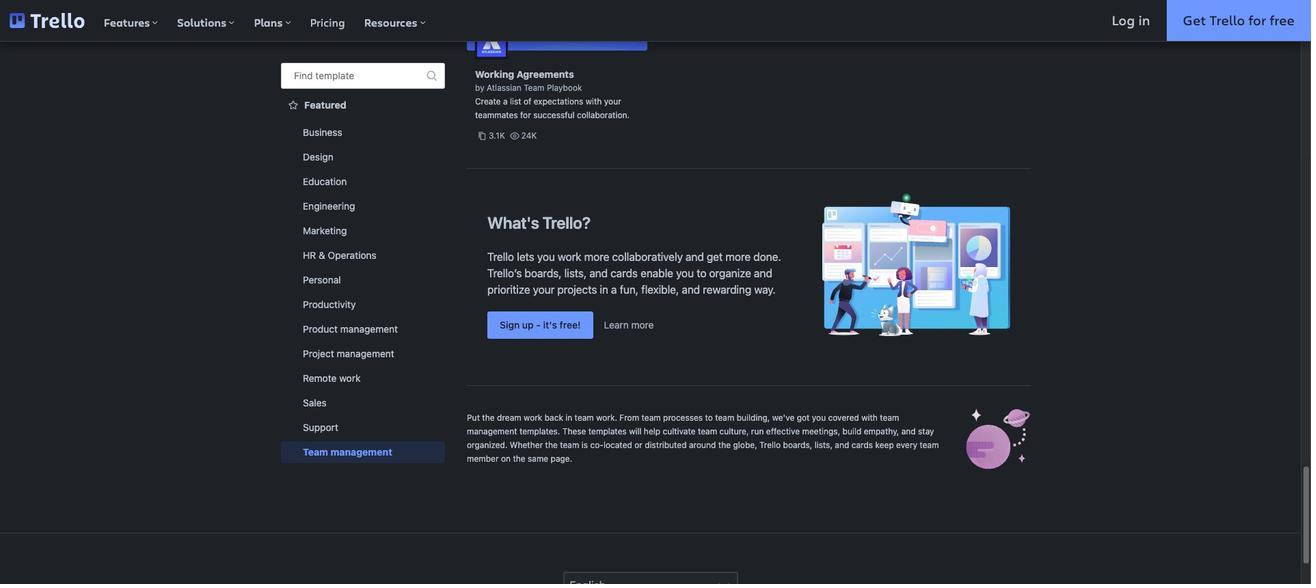 Task type: describe. For each thing, give the bounding box(es) containing it.
agreements
[[517, 68, 574, 80]]

features
[[104, 15, 150, 30]]

cards inside trello lets you work more collaboratively and get more done. trello's boards, lists, and cards enable you to organize and prioritize your projects in a fun, flexible, and rewarding way.
[[611, 267, 638, 280]]

will
[[629, 427, 642, 437]]

working
[[475, 68, 515, 80]]

trello inside get trello for free link
[[1210, 11, 1246, 29]]

member
[[467, 454, 499, 464]]

stay
[[919, 427, 935, 437]]

project
[[303, 348, 334, 360]]

support
[[303, 422, 339, 434]]

work.
[[597, 413, 618, 423]]

on
[[501, 454, 511, 464]]

from
[[620, 413, 640, 423]]

1 horizontal spatial more
[[632, 319, 654, 331]]

operations
[[328, 250, 377, 261]]

free
[[1271, 11, 1296, 29]]

for inside working agreements by atlassian team playbook create a list of expectations with your teammates for successful collaboration.
[[521, 110, 531, 120]]

personal
[[303, 274, 341, 286]]

cultivate
[[663, 427, 696, 437]]

the down culture,
[[719, 441, 731, 451]]

design link
[[281, 146, 445, 168]]

team management
[[303, 447, 393, 458]]

these
[[563, 427, 587, 437]]

every
[[897, 441, 918, 451]]

remote
[[303, 373, 337, 384]]

team management icon image
[[943, 404, 1032, 475]]

support link
[[281, 417, 445, 439]]

you for to
[[813, 413, 826, 423]]

business
[[303, 127, 342, 138]]

playbook
[[547, 83, 582, 93]]

free!
[[560, 319, 581, 331]]

education link
[[281, 171, 445, 193]]

culture,
[[720, 427, 749, 437]]

solutions
[[177, 15, 227, 30]]

boards, inside trello lets you work more collaboratively and get more done. trello's boards, lists, and cards enable you to organize and prioritize your projects in a fun, flexible, and rewarding way.
[[525, 267, 562, 280]]

organized.
[[467, 441, 508, 451]]

fun,
[[620, 284, 639, 296]]

list
[[510, 96, 522, 107]]

building,
[[737, 413, 770, 423]]

learn more link
[[604, 319, 654, 331]]

team up empathy,
[[881, 413, 900, 423]]

working agreements by atlassian team playbook create a list of expectations with your teammates for successful collaboration.
[[475, 68, 630, 120]]

and down "build"
[[835, 441, 850, 451]]

and left the get
[[686, 251, 704, 263]]

page.
[[551, 454, 573, 464]]

located
[[604, 441, 633, 451]]

up
[[523, 319, 534, 331]]

processes
[[664, 413, 703, 423]]

to inside trello lets you work more collaboratively and get more done. trello's boards, lists, and cards enable you to organize and prioritize your projects in a fun, flexible, and rewarding way.
[[697, 267, 707, 280]]

globe,
[[734, 441, 758, 451]]

team up culture,
[[716, 413, 735, 423]]

co-
[[591, 441, 604, 451]]

we've
[[773, 413, 795, 423]]

get
[[707, 251, 723, 263]]

productivity link
[[281, 294, 445, 316]]

hr
[[303, 250, 316, 261]]

dream
[[497, 413, 522, 423]]

&
[[319, 250, 325, 261]]

lists, inside trello lets you work more collaboratively and get more done. trello's boards, lists, and cards enable you to organize and prioritize your projects in a fun, flexible, and rewarding way.
[[565, 267, 587, 280]]

atlassian team playbook image
[[475, 26, 508, 59]]

remote work link
[[281, 368, 445, 390]]

effective
[[767, 427, 800, 437]]

get trello for free link
[[1167, 0, 1312, 41]]

sales link
[[281, 393, 445, 415]]

whether
[[510, 441, 543, 451]]

team up these
[[575, 413, 594, 423]]

lets
[[517, 251, 535, 263]]

team inside working agreements by atlassian team playbook create a list of expectations with your teammates for successful collaboration.
[[524, 83, 545, 93]]

a inside working agreements by atlassian team playbook create a list of expectations with your teammates for successful collaboration.
[[503, 96, 508, 107]]

you for boards,
[[677, 267, 694, 280]]

resources
[[364, 15, 418, 30]]

0 vertical spatial for
[[1249, 11, 1267, 29]]

personal link
[[281, 270, 445, 291]]

and up every
[[902, 427, 916, 437]]

or
[[635, 441, 643, 451]]

plans
[[254, 15, 283, 30]]

cards inside the put the dream work back in team work. from team processes to team building, we've got you covered with team management templates. these templates will help cultivate team culture, run effective meetings, build empathy, and stay organized. whether the team is co-located or distributed around the globe, trello boards, lists, and cards keep every team member on the same page.
[[852, 441, 874, 451]]

empathy,
[[864, 427, 900, 437]]

learn more
[[604, 319, 654, 331]]

3.1k
[[489, 131, 505, 141]]

trello's
[[488, 267, 522, 280]]

successful
[[534, 110, 575, 120]]

project management link
[[281, 343, 445, 365]]

management for project management
[[337, 348, 395, 360]]

education
[[303, 176, 347, 187]]

of
[[524, 96, 532, 107]]

sign up - it's free! button
[[488, 312, 593, 339]]

the right on
[[513, 454, 526, 464]]

management for team management
[[331, 447, 393, 458]]

flexible,
[[642, 284, 679, 296]]

distributed
[[645, 441, 687, 451]]

product
[[303, 324, 338, 335]]

management inside the put the dream work back in team work. from team processes to team building, we've got you covered with team management templates. these templates will help cultivate team culture, run effective meetings, build empathy, and stay organized. whether the team is co-located or distributed around the globe, trello boards, lists, and cards keep every team member on the same page.
[[467, 427, 517, 437]]

prioritize
[[488, 284, 530, 296]]

done.
[[754, 251, 782, 263]]

in inside trello lets you work more collaboratively and get more done. trello's boards, lists, and cards enable you to organize and prioritize your projects in a fun, flexible, and rewarding way.
[[600, 284, 609, 296]]

pricing link
[[301, 0, 355, 41]]

back
[[545, 413, 564, 423]]

Find template field
[[281, 63, 445, 89]]



Task type: vqa. For each thing, say whether or not it's contained in the screenshot.
https://media2.giphy.com/media/vHQA3TRyieBmKd5qIh/100w.gif?cid=ad960664tuux3ictzc2l4kkstlpkpgfee3kg7e05hcw8694d&ep=v1_stickers_search&rid=100w.gif&ct=s image
no



Task type: locate. For each thing, give the bounding box(es) containing it.
enable
[[641, 267, 674, 280]]

you right lets
[[538, 251, 555, 263]]

2 vertical spatial in
[[566, 413, 573, 423]]

expectations
[[534, 96, 584, 107]]

work inside the put the dream work back in team work. from team processes to team building, we've got you covered with team management templates. these templates will help cultivate team culture, run effective meetings, build empathy, and stay organized. whether the team is co-located or distributed around the globe, trello boards, lists, and cards keep every team member on the same page.
[[524, 413, 543, 423]]

more up organize
[[726, 251, 751, 263]]

1 horizontal spatial boards,
[[784, 441, 813, 451]]

for
[[1249, 11, 1267, 29], [521, 110, 531, 120]]

remote work
[[303, 373, 361, 384]]

and
[[686, 251, 704, 263], [590, 267, 608, 280], [755, 267, 773, 280], [682, 284, 701, 296], [902, 427, 916, 437], [835, 441, 850, 451]]

hr & operations link
[[281, 245, 445, 267]]

project management
[[303, 348, 395, 360]]

get trello for free
[[1184, 11, 1296, 29]]

to left organize
[[697, 267, 707, 280]]

sales
[[303, 397, 327, 409]]

boards,
[[525, 267, 562, 280], [784, 441, 813, 451]]

work
[[558, 251, 582, 263], [339, 373, 361, 384], [524, 413, 543, 423]]

help
[[644, 427, 661, 437]]

collaboration.
[[577, 110, 630, 120]]

1 vertical spatial you
[[677, 267, 694, 280]]

0 horizontal spatial for
[[521, 110, 531, 120]]

2 vertical spatial work
[[524, 413, 543, 423]]

management inside project management link
[[337, 348, 395, 360]]

the right the put
[[482, 413, 495, 423]]

run
[[752, 427, 764, 437]]

boards, inside the put the dream work back in team work. from team processes to team building, we've got you covered with team management templates. these templates will help cultivate team culture, run effective meetings, build empathy, and stay organized. whether the team is co-located or distributed around the globe, trello boards, lists, and cards keep every team member on the same page.
[[784, 441, 813, 451]]

1 horizontal spatial work
[[524, 413, 543, 423]]

2 horizontal spatial work
[[558, 251, 582, 263]]

0 horizontal spatial trello
[[488, 251, 514, 263]]

0 vertical spatial to
[[697, 267, 707, 280]]

1 horizontal spatial for
[[1249, 11, 1267, 29]]

0 vertical spatial a
[[503, 96, 508, 107]]

team up "around"
[[698, 427, 718, 437]]

trello image
[[10, 13, 85, 28], [10, 13, 85, 28]]

you up the meetings,
[[813, 413, 826, 423]]

0 horizontal spatial with
[[586, 96, 602, 107]]

to right the processes
[[706, 413, 713, 423]]

1 horizontal spatial lists,
[[815, 441, 833, 451]]

0 vertical spatial work
[[558, 251, 582, 263]]

1 vertical spatial with
[[862, 413, 878, 423]]

team up help
[[642, 413, 661, 423]]

business link
[[281, 122, 445, 144]]

in right log
[[1139, 11, 1151, 29]]

team down these
[[560, 441, 580, 451]]

trello inside trello lets you work more collaboratively and get more done. trello's boards, lists, and cards enable you to organize and prioritize your projects in a fun, flexible, and rewarding way.
[[488, 251, 514, 263]]

work down the project management
[[339, 373, 361, 384]]

1 horizontal spatial trello
[[760, 441, 781, 451]]

management
[[341, 324, 398, 335], [337, 348, 395, 360], [467, 427, 517, 437], [331, 447, 393, 458]]

by
[[475, 83, 485, 93]]

build
[[843, 427, 862, 437]]

2 horizontal spatial in
[[1139, 11, 1151, 29]]

boards, down effective
[[784, 441, 813, 451]]

lists, up the projects
[[565, 267, 587, 280]]

1 vertical spatial trello
[[488, 251, 514, 263]]

put the dream work back in team work. from team processes to team building, we've got you covered with team management templates. these templates will help cultivate team culture, run effective meetings, build empathy, and stay organized. whether the team is co-located or distributed around the globe, trello boards, lists, and cards keep every team member on the same page.
[[467, 413, 940, 464]]

team management link
[[281, 442, 445, 464]]

management up the organized.
[[467, 427, 517, 437]]

2 vertical spatial you
[[813, 413, 826, 423]]

team
[[524, 83, 545, 93], [303, 447, 328, 458]]

team up of
[[524, 83, 545, 93]]

a
[[503, 96, 508, 107], [612, 284, 617, 296]]

work for trello
[[558, 251, 582, 263]]

in
[[1139, 11, 1151, 29], [600, 284, 609, 296], [566, 413, 573, 423]]

boards, down lets
[[525, 267, 562, 280]]

0 vertical spatial with
[[586, 96, 602, 107]]

1 horizontal spatial a
[[612, 284, 617, 296]]

2 horizontal spatial you
[[813, 413, 826, 423]]

0 horizontal spatial cards
[[611, 267, 638, 280]]

log in
[[1113, 11, 1151, 29]]

features button
[[94, 0, 168, 41]]

for left free
[[1249, 11, 1267, 29]]

trello inside the put the dream work back in team work. from team processes to team building, we've got you covered with team management templates. these templates will help cultivate team culture, run effective meetings, build empathy, and stay organized. whether the team is co-located or distributed around the globe, trello boards, lists, and cards keep every team member on the same page.
[[760, 441, 781, 451]]

1 vertical spatial cards
[[852, 441, 874, 451]]

create
[[475, 96, 501, 107]]

your left the projects
[[533, 284, 555, 296]]

management down support link
[[331, 447, 393, 458]]

the up page.
[[546, 441, 558, 451]]

0 horizontal spatial your
[[533, 284, 555, 296]]

work inside trello lets you work more collaboratively and get more done. trello's boards, lists, and cards enable you to organize and prioritize your projects in a fun, flexible, and rewarding way.
[[558, 251, 582, 263]]

cards down "build"
[[852, 441, 874, 451]]

your
[[605, 96, 622, 107], [533, 284, 555, 296]]

0 horizontal spatial more
[[585, 251, 610, 263]]

0 horizontal spatial you
[[538, 251, 555, 263]]

with up collaboration.
[[586, 96, 602, 107]]

engineering
[[303, 200, 355, 212]]

work up the projects
[[558, 251, 582, 263]]

your inside working agreements by atlassian team playbook create a list of expectations with your teammates for successful collaboration.
[[605, 96, 622, 107]]

and right flexible,
[[682, 284, 701, 296]]

0 vertical spatial you
[[538, 251, 555, 263]]

1 horizontal spatial team
[[524, 83, 545, 93]]

you inside the put the dream work back in team work. from team processes to team building, we've got you covered with team management templates. these templates will help cultivate team culture, run effective meetings, build empathy, and stay organized. whether the team is co-located or distributed around the globe, trello boards, lists, and cards keep every team member on the same page.
[[813, 413, 826, 423]]

cards up fun,
[[611, 267, 638, 280]]

management for product management
[[341, 324, 398, 335]]

organize
[[710, 267, 752, 280]]

trello right get
[[1210, 11, 1246, 29]]

what's trello?
[[488, 213, 591, 233]]

1 vertical spatial your
[[533, 284, 555, 296]]

for down of
[[521, 110, 531, 120]]

management inside team management 'link'
[[331, 447, 393, 458]]

0 horizontal spatial boards,
[[525, 267, 562, 280]]

product management link
[[281, 319, 445, 341]]

product management
[[303, 324, 398, 335]]

a inside trello lets you work more collaboratively and get more done. trello's boards, lists, and cards enable you to organize and prioritize your projects in a fun, flexible, and rewarding way.
[[612, 284, 617, 296]]

teammates
[[475, 110, 518, 120]]

plans button
[[245, 0, 301, 41]]

0 vertical spatial in
[[1139, 11, 1151, 29]]

it's
[[544, 319, 557, 331]]

and up way.
[[755, 267, 773, 280]]

find template
[[294, 70, 354, 81]]

management down the productivity "link"
[[341, 324, 398, 335]]

2 vertical spatial trello
[[760, 441, 781, 451]]

2 horizontal spatial more
[[726, 251, 751, 263]]

and up the projects
[[590, 267, 608, 280]]

0 horizontal spatial in
[[566, 413, 573, 423]]

1 vertical spatial boards,
[[784, 441, 813, 451]]

1 horizontal spatial you
[[677, 267, 694, 280]]

same
[[528, 454, 549, 464]]

more right learn
[[632, 319, 654, 331]]

team inside 'link'
[[303, 447, 328, 458]]

with inside the put the dream work back in team work. from team processes to team building, we've got you covered with team management templates. these templates will help cultivate team culture, run effective meetings, build empathy, and stay organized. whether the team is co-located or distributed around the globe, trello boards, lists, and cards keep every team member on the same page.
[[862, 413, 878, 423]]

with up empathy,
[[862, 413, 878, 423]]

1 horizontal spatial in
[[600, 284, 609, 296]]

0 horizontal spatial team
[[303, 447, 328, 458]]

in up these
[[566, 413, 573, 423]]

1 vertical spatial a
[[612, 284, 617, 296]]

your up collaboration.
[[605, 96, 622, 107]]

is
[[582, 441, 588, 451]]

your inside trello lets you work more collaboratively and get more done. trello's boards, lists, and cards enable you to organize and prioritize your projects in a fun, flexible, and rewarding way.
[[533, 284, 555, 296]]

to inside the put the dream work back in team work. from team processes to team building, we've got you covered with team management templates. these templates will help cultivate team culture, run effective meetings, build empathy, and stay organized. whether the team is co-located or distributed around the globe, trello boards, lists, and cards keep every team member on the same page.
[[706, 413, 713, 423]]

management inside the product management link
[[341, 324, 398, 335]]

work up templates.
[[524, 413, 543, 423]]

lists, inside the put the dream work back in team work. from team processes to team building, we've got you covered with team management templates. these templates will help cultivate team culture, run effective meetings, build empathy, and stay organized. whether the team is co-located or distributed around the globe, trello boards, lists, and cards keep every team member on the same page.
[[815, 441, 833, 451]]

1 vertical spatial in
[[600, 284, 609, 296]]

projects
[[558, 284, 597, 296]]

0 vertical spatial boards,
[[525, 267, 562, 280]]

0 horizontal spatial work
[[339, 373, 361, 384]]

in inside the put the dream work back in team work. from team processes to team building, we've got you covered with team management templates. these templates will help cultivate team culture, run effective meetings, build empathy, and stay organized. whether the team is co-located or distributed around the globe, trello boards, lists, and cards keep every team member on the same page.
[[566, 413, 573, 423]]

featured link
[[281, 94, 445, 116]]

team down support
[[303, 447, 328, 458]]

more up the projects
[[585, 251, 610, 263]]

cards
[[611, 267, 638, 280], [852, 441, 874, 451]]

trello up trello's
[[488, 251, 514, 263]]

productivity
[[303, 299, 356, 311]]

0 vertical spatial your
[[605, 96, 622, 107]]

0 vertical spatial team
[[524, 83, 545, 93]]

2 horizontal spatial trello
[[1210, 11, 1246, 29]]

0 horizontal spatial a
[[503, 96, 508, 107]]

0 vertical spatial trello
[[1210, 11, 1246, 29]]

rewarding
[[703, 284, 752, 296]]

featured
[[304, 99, 347, 111]]

a left list
[[503, 96, 508, 107]]

trello?
[[543, 213, 591, 233]]

the
[[482, 413, 495, 423], [546, 441, 558, 451], [719, 441, 731, 451], [513, 454, 526, 464]]

1 vertical spatial to
[[706, 413, 713, 423]]

sign up - it's free! link
[[488, 312, 593, 339]]

keep
[[876, 441, 895, 451]]

work for put
[[524, 413, 543, 423]]

lists, down the meetings,
[[815, 441, 833, 451]]

1 vertical spatial for
[[521, 110, 531, 120]]

management down the product management link
[[337, 348, 395, 360]]

0 vertical spatial cards
[[611, 267, 638, 280]]

1 horizontal spatial cards
[[852, 441, 874, 451]]

got
[[797, 413, 810, 423]]

a left fun,
[[612, 284, 617, 296]]

find
[[294, 70, 313, 81]]

around
[[689, 441, 717, 451]]

covered
[[829, 413, 860, 423]]

in left fun,
[[600, 284, 609, 296]]

learn
[[604, 319, 629, 331]]

log
[[1113, 11, 1136, 29]]

templates
[[589, 427, 627, 437]]

1 horizontal spatial your
[[605, 96, 622, 107]]

meetings,
[[803, 427, 841, 437]]

1 vertical spatial work
[[339, 373, 361, 384]]

1 vertical spatial lists,
[[815, 441, 833, 451]]

1 horizontal spatial with
[[862, 413, 878, 423]]

trello
[[1210, 11, 1246, 29], [488, 251, 514, 263], [760, 441, 781, 451]]

1 vertical spatial team
[[303, 447, 328, 458]]

trello down run
[[760, 441, 781, 451]]

0 vertical spatial lists,
[[565, 267, 587, 280]]

you right enable
[[677, 267, 694, 280]]

lists,
[[565, 267, 587, 280], [815, 441, 833, 451]]

team down stay
[[920, 441, 940, 451]]

0 horizontal spatial lists,
[[565, 267, 587, 280]]

way.
[[755, 284, 776, 296]]

with inside working agreements by atlassian team playbook create a list of expectations with your teammates for successful collaboration.
[[586, 96, 602, 107]]

sign
[[500, 319, 520, 331]]

trello lets you work more collaboratively and get more done. trello's boards, lists, and cards enable you to organize and prioritize your projects in a fun, flexible, and rewarding way.
[[488, 251, 782, 296]]

marketing
[[303, 225, 347, 237]]



